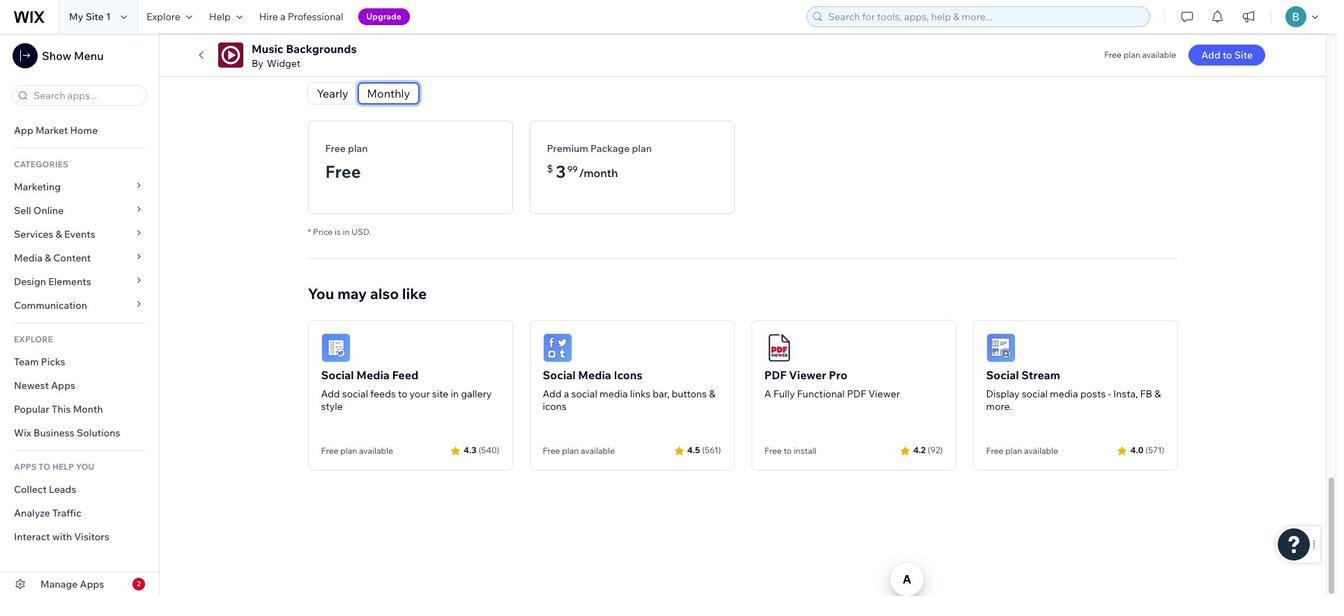 Task type: describe. For each thing, give the bounding box(es) containing it.
social inside social stream display social media posts - insta, fb & more.
[[1022, 387, 1048, 400]]

media for social media feed
[[357, 368, 390, 382]]

yearly
[[317, 86, 348, 100]]

to
[[38, 462, 50, 472]]

your
[[410, 387, 430, 400]]

package
[[591, 142, 630, 155]]

pdf viewer pro logo image
[[765, 333, 794, 362]]

is
[[335, 226, 341, 237]]

hire
[[259, 10, 278, 23]]

collect leads
[[14, 483, 76, 496]]

0 vertical spatial viewer
[[789, 368, 827, 382]]

by
[[252, 57, 263, 70]]

$
[[547, 162, 553, 175]]

available for social media feed
[[359, 445, 393, 456]]

upgrade
[[366, 11, 402, 22]]

& for content
[[45, 252, 51, 264]]

categories
[[14, 159, 68, 169]]

insta,
[[1114, 387, 1138, 400]]

*
[[308, 226, 311, 237]]

Search apps... field
[[29, 86, 142, 105]]

4.3
[[464, 445, 477, 455]]

site
[[432, 387, 449, 400]]

you may also like
[[308, 284, 427, 302]]

newest apps
[[14, 379, 75, 392]]

media inside social stream display social media posts - insta, fb & more.
[[1050, 387, 1079, 400]]

communication
[[14, 299, 89, 312]]

collect leads link
[[0, 478, 159, 501]]

fully
[[774, 387, 795, 400]]

help button
[[201, 0, 251, 33]]

links
[[630, 387, 651, 400]]

free plan available for social media feed
[[321, 445, 393, 456]]

bar,
[[653, 387, 670, 400]]

* price is in usd.
[[308, 226, 371, 237]]

Search for tools, apps, help & more... field
[[824, 7, 1146, 26]]

& inside social stream display social media posts - insta, fb & more.
[[1155, 387, 1161, 400]]

0 vertical spatial pdf
[[765, 368, 787, 382]]

0 vertical spatial site
[[86, 10, 104, 23]]

social media feed logo image
[[321, 333, 350, 362]]

premium package plan
[[547, 142, 652, 155]]

social media icons logo image
[[543, 333, 572, 362]]

marketing link
[[0, 175, 159, 199]]

upgrade button
[[358, 8, 410, 25]]

$ 3 99 /month
[[547, 161, 618, 182]]

2
[[137, 579, 141, 589]]

manage
[[40, 578, 78, 591]]

home
[[70, 124, 98, 137]]

show menu
[[42, 49, 104, 63]]

like
[[402, 284, 427, 302]]

communication link
[[0, 294, 159, 317]]

pricing & plans
[[308, 51, 412, 69]]

social stream logo image
[[986, 333, 1016, 362]]

buttons
[[672, 387, 707, 400]]

1 horizontal spatial pdf
[[847, 387, 866, 400]]

visitors
[[74, 531, 109, 543]]

social media icons add a social media links bar, buttons & icons
[[543, 368, 716, 413]]

app
[[14, 124, 33, 137]]

my site 1
[[69, 10, 111, 23]]

help
[[209, 10, 231, 23]]

explore
[[146, 10, 181, 23]]

monthly button
[[358, 83, 419, 104]]

free plan available for social stream
[[986, 445, 1058, 456]]

popular this month
[[14, 403, 103, 416]]

social for social media icons
[[543, 368, 576, 382]]

team
[[14, 356, 39, 368]]

may
[[337, 284, 367, 302]]

services
[[14, 228, 53, 241]]

display
[[986, 387, 1020, 400]]

popular this month link
[[0, 397, 159, 421]]

collect
[[14, 483, 47, 496]]

hire a professional link
[[251, 0, 352, 33]]

media & content link
[[0, 246, 159, 270]]

a inside social media icons add a social media links bar, buttons & icons
[[564, 387, 569, 400]]

add inside add to site 'button'
[[1202, 49, 1221, 61]]

stream
[[1022, 368, 1061, 382]]

analyze traffic
[[14, 507, 81, 520]]

pricing
[[308, 51, 357, 69]]

picks
[[41, 356, 65, 368]]

menu
[[74, 49, 104, 63]]

elements
[[48, 275, 91, 288]]

social inside social media icons add a social media links bar, buttons & icons
[[571, 387, 598, 400]]

widget
[[267, 57, 301, 70]]

interact with visitors
[[14, 531, 109, 543]]

newest apps link
[[0, 374, 159, 397]]

to for free
[[784, 445, 792, 456]]

market
[[36, 124, 68, 137]]

monthly
[[367, 86, 410, 100]]

professional
[[288, 10, 343, 23]]

popular
[[14, 403, 49, 416]]

/month
[[579, 166, 618, 180]]

functional
[[797, 387, 845, 400]]

site inside 'button'
[[1235, 49, 1253, 61]]

plans
[[374, 51, 412, 69]]

pdf viewer pro a fully functional pdf viewer
[[765, 368, 900, 400]]

backgrounds
[[286, 42, 357, 56]]

marketing
[[14, 181, 61, 193]]

free plan available for social media icons
[[543, 445, 615, 456]]

design elements link
[[0, 270, 159, 294]]

0 vertical spatial in
[[343, 226, 350, 237]]



Task type: locate. For each thing, give the bounding box(es) containing it.
app market home link
[[0, 119, 159, 142]]

apps for manage apps
[[80, 578, 104, 591]]

design elements
[[14, 275, 91, 288]]

0 vertical spatial a
[[280, 10, 286, 23]]

social for social stream
[[986, 368, 1019, 382]]

leads
[[49, 483, 76, 496]]

sidebar element
[[0, 33, 160, 596]]

gallery
[[461, 387, 492, 400]]

music backgrounds logo image
[[218, 43, 243, 68]]

services & events link
[[0, 222, 159, 246]]

yearly button
[[308, 83, 357, 104]]

sell online
[[14, 204, 64, 217]]

feeds
[[370, 387, 396, 400]]

(571)
[[1146, 445, 1165, 455]]

newest
[[14, 379, 49, 392]]

media up 'feeds'
[[357, 368, 390, 382]]

0 vertical spatial to
[[1223, 49, 1233, 61]]

app market home
[[14, 124, 98, 137]]

a
[[765, 387, 771, 400]]

1 vertical spatial pdf
[[847, 387, 866, 400]]

available down social stream display social media posts - insta, fb & more.
[[1024, 445, 1058, 456]]

& inside social media icons add a social media links bar, buttons & icons
[[709, 387, 716, 400]]

help
[[52, 462, 74, 472]]

social inside social media icons add a social media links bar, buttons & icons
[[543, 368, 576, 382]]

2 horizontal spatial media
[[578, 368, 611, 382]]

to inside 'button'
[[1223, 49, 1233, 61]]

sell online link
[[0, 199, 159, 222]]

0 horizontal spatial media
[[14, 252, 43, 264]]

premium
[[547, 142, 589, 155]]

a right hire
[[280, 10, 286, 23]]

social down stream in the bottom of the page
[[1022, 387, 1048, 400]]

(561)
[[702, 445, 721, 455]]

1 horizontal spatial social
[[571, 387, 598, 400]]

add for social media icons
[[543, 387, 562, 400]]

0 horizontal spatial to
[[398, 387, 407, 400]]

0 horizontal spatial social
[[321, 368, 354, 382]]

2 horizontal spatial social
[[1022, 387, 1048, 400]]

design
[[14, 275, 46, 288]]

0 horizontal spatial apps
[[51, 379, 75, 392]]

2 horizontal spatial social
[[986, 368, 1019, 382]]

1 horizontal spatial viewer
[[869, 387, 900, 400]]

pdf
[[765, 368, 787, 382], [847, 387, 866, 400]]

1 horizontal spatial social
[[543, 368, 576, 382]]

interact with visitors link
[[0, 525, 159, 549]]

social down social media feed logo
[[321, 368, 354, 382]]

0 horizontal spatial site
[[86, 10, 104, 23]]

social inside "social media feed add social feeds to your site in gallery style"
[[342, 387, 368, 400]]

1 vertical spatial viewer
[[869, 387, 900, 400]]

available down social media icons add a social media links bar, buttons & icons
[[581, 445, 615, 456]]

social left 'feeds'
[[342, 387, 368, 400]]

0 vertical spatial apps
[[51, 379, 75, 392]]

0 horizontal spatial pdf
[[765, 368, 787, 382]]

4.5 (561)
[[687, 445, 721, 455]]

1 vertical spatial to
[[398, 387, 407, 400]]

available down 'feeds'
[[359, 445, 393, 456]]

(92)
[[928, 445, 943, 455]]

plan
[[1124, 50, 1141, 60], [348, 142, 368, 155], [632, 142, 652, 155], [340, 445, 357, 456], [562, 445, 579, 456], [1006, 445, 1022, 456]]

solutions
[[77, 427, 120, 439]]

& left events
[[56, 228, 62, 241]]

manage apps
[[40, 578, 104, 591]]

1 media from the left
[[600, 387, 628, 400]]

media for social media icons
[[578, 368, 611, 382]]

posts
[[1081, 387, 1106, 400]]

media inside social media icons add a social media links bar, buttons & icons
[[578, 368, 611, 382]]

social for social media feed
[[321, 368, 354, 382]]

2 social from the left
[[571, 387, 598, 400]]

2 vertical spatial to
[[784, 445, 792, 456]]

& inside "link"
[[45, 252, 51, 264]]

apps
[[51, 379, 75, 392], [80, 578, 104, 591]]

& left plans
[[361, 51, 371, 69]]

a down social media icons logo
[[564, 387, 569, 400]]

0 horizontal spatial a
[[280, 10, 286, 23]]

1 social from the left
[[342, 387, 368, 400]]

hire a professional
[[259, 10, 343, 23]]

apps to help you
[[14, 462, 94, 472]]

1 vertical spatial apps
[[80, 578, 104, 591]]

in right the site
[[451, 387, 459, 400]]

0 horizontal spatial viewer
[[789, 368, 827, 382]]

1 vertical spatial site
[[1235, 49, 1253, 61]]

interact
[[14, 531, 50, 543]]

month
[[73, 403, 103, 416]]

1 horizontal spatial to
[[784, 445, 792, 456]]

1 horizontal spatial add
[[543, 387, 562, 400]]

content
[[53, 252, 91, 264]]

show
[[42, 49, 71, 63]]

2 horizontal spatial add
[[1202, 49, 1221, 61]]

& for events
[[56, 228, 62, 241]]

social inside social stream display social media posts - insta, fb & more.
[[986, 368, 1019, 382]]

available left add to site 'button' at the top right of the page
[[1143, 50, 1177, 60]]

1 horizontal spatial media
[[357, 368, 390, 382]]

0 horizontal spatial add
[[321, 387, 340, 400]]

2 social from the left
[[543, 368, 576, 382]]

more.
[[986, 400, 1012, 413]]

2 media from the left
[[1050, 387, 1079, 400]]

media up design
[[14, 252, 43, 264]]

you
[[308, 284, 334, 302]]

install
[[794, 445, 817, 456]]

free to install
[[765, 445, 817, 456]]

icons
[[543, 400, 567, 413]]

viewer
[[789, 368, 827, 382], [869, 387, 900, 400]]

music
[[252, 42, 284, 56]]

1 horizontal spatial apps
[[80, 578, 104, 591]]

1
[[106, 10, 111, 23]]

1 horizontal spatial in
[[451, 387, 459, 400]]

social down social media icons logo
[[543, 368, 576, 382]]

1 horizontal spatial a
[[564, 387, 569, 400]]

media left posts
[[1050, 387, 1079, 400]]

3
[[556, 161, 566, 182]]

social stream display social media posts - insta, fb & more.
[[986, 368, 1161, 413]]

apps right manage
[[80, 578, 104, 591]]

available for social stream
[[1024, 445, 1058, 456]]

1 vertical spatial a
[[564, 387, 569, 400]]

social up display
[[986, 368, 1019, 382]]

3 social from the left
[[986, 368, 1019, 382]]

in
[[343, 226, 350, 237], [451, 387, 459, 400]]

media inside "social media feed add social feeds to your site in gallery style"
[[357, 368, 390, 382]]

viewer right functional
[[869, 387, 900, 400]]

in right is
[[343, 226, 350, 237]]

2 horizontal spatial to
[[1223, 49, 1233, 61]]

icons
[[614, 368, 643, 382]]

99
[[567, 164, 578, 174]]

media inside social media icons add a social media links bar, buttons & icons
[[600, 387, 628, 400]]

1 horizontal spatial site
[[1235, 49, 1253, 61]]

pdf up a
[[765, 368, 787, 382]]

&
[[361, 51, 371, 69], [56, 228, 62, 241], [45, 252, 51, 264], [709, 387, 716, 400], [1155, 387, 1161, 400]]

free plan free
[[325, 142, 368, 182]]

4.2 (92)
[[913, 445, 943, 455]]

pdf down pro
[[847, 387, 866, 400]]

0 horizontal spatial social
[[342, 387, 368, 400]]

1 vertical spatial in
[[451, 387, 459, 400]]

add to site
[[1202, 49, 1253, 61]]

add for social media feed
[[321, 387, 340, 400]]

you
[[76, 462, 94, 472]]

3 social from the left
[[1022, 387, 1048, 400]]

social right icons
[[571, 387, 598, 400]]

sell
[[14, 204, 31, 217]]

team picks link
[[0, 350, 159, 374]]

& for plans
[[361, 51, 371, 69]]

in inside "social media feed add social feeds to your site in gallery style"
[[451, 387, 459, 400]]

media & content
[[14, 252, 91, 264]]

social inside "social media feed add social feeds to your site in gallery style"
[[321, 368, 354, 382]]

& left content
[[45, 252, 51, 264]]

events
[[64, 228, 95, 241]]

fb
[[1141, 387, 1153, 400]]

to inside "social media feed add social feeds to your site in gallery style"
[[398, 387, 407, 400]]

wix business solutions
[[14, 427, 120, 439]]

media down icons
[[600, 387, 628, 400]]

1 social from the left
[[321, 368, 354, 382]]

apps for newest apps
[[51, 379, 75, 392]]

& right fb
[[1155, 387, 1161, 400]]

1 horizontal spatial media
[[1050, 387, 1079, 400]]

price
[[313, 226, 333, 237]]

style
[[321, 400, 343, 413]]

to
[[1223, 49, 1233, 61], [398, 387, 407, 400], [784, 445, 792, 456]]

to for add
[[1223, 49, 1233, 61]]

0 horizontal spatial in
[[343, 226, 350, 237]]

& right buttons
[[709, 387, 716, 400]]

4.3 (540)
[[464, 445, 500, 455]]

add inside "social media feed add social feeds to your site in gallery style"
[[321, 387, 340, 400]]

media inside "link"
[[14, 252, 43, 264]]

apps up this
[[51, 379, 75, 392]]

analyze
[[14, 507, 50, 520]]

wix
[[14, 427, 31, 439]]

available for social media icons
[[581, 445, 615, 456]]

viewer up functional
[[789, 368, 827, 382]]

-
[[1108, 387, 1111, 400]]

media left icons
[[578, 368, 611, 382]]

0 horizontal spatial media
[[600, 387, 628, 400]]

services & events
[[14, 228, 95, 241]]

plan inside free plan free
[[348, 142, 368, 155]]

wix business solutions link
[[0, 421, 159, 445]]

add inside social media icons add a social media links bar, buttons & icons
[[543, 387, 562, 400]]

usd.
[[352, 226, 371, 237]]



Task type: vqa. For each thing, say whether or not it's contained in the screenshot.


